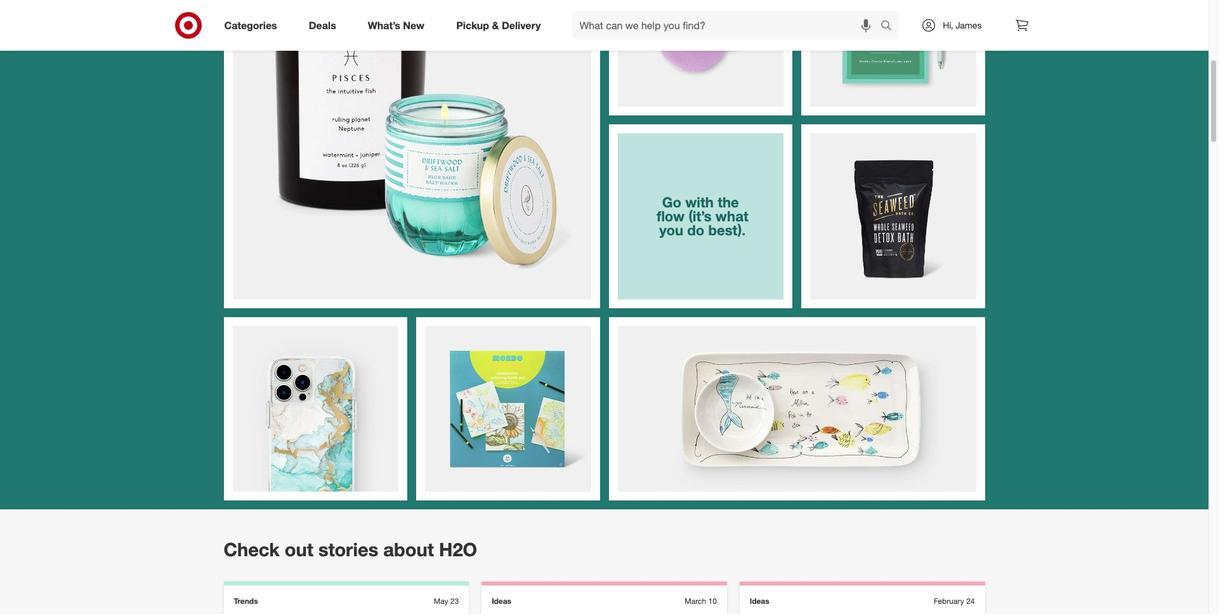 Task type: describe. For each thing, give the bounding box(es) containing it.
the
[[718, 193, 739, 211]]

search button
[[875, 11, 906, 42]]

what's
[[368, 19, 400, 31]]

out
[[285, 538, 313, 561]]

23
[[450, 596, 459, 606]]

you
[[660, 222, 684, 239]]

flow
[[657, 208, 685, 225]]

go with the flow (it's what you do best).
[[653, 193, 749, 239]]

best).
[[709, 222, 746, 239]]

ideas for february 24
[[750, 596, 770, 606]]

(it's
[[689, 208, 712, 225]]

trends
[[234, 596, 258, 606]]

10
[[709, 596, 717, 606]]

What can we help you find? suggestions appear below search field
[[572, 11, 884, 39]]

categories
[[224, 19, 277, 31]]

pickup
[[456, 19, 489, 31]]

&
[[492, 19, 499, 31]]

may 23
[[434, 596, 459, 606]]

24
[[967, 596, 975, 606]]

check out stories about h2o
[[224, 538, 477, 561]]

may
[[434, 596, 448, 606]]

what's new
[[368, 19, 425, 31]]

february
[[934, 596, 965, 606]]

check
[[224, 538, 280, 561]]

what's new link
[[357, 11, 441, 39]]

pickup & delivery
[[456, 19, 541, 31]]



Task type: vqa. For each thing, say whether or not it's contained in the screenshot.
To at the left
no



Task type: locate. For each thing, give the bounding box(es) containing it.
2 ideas from the left
[[750, 596, 770, 606]]

pickup & delivery link
[[446, 11, 557, 39]]

go
[[662, 193, 682, 211]]

james
[[956, 20, 982, 30]]

1 horizontal spatial ideas
[[750, 596, 770, 606]]

ideas right 10
[[750, 596, 770, 606]]

with
[[686, 193, 714, 211]]

february 24
[[934, 596, 975, 606]]

0 horizontal spatial ideas
[[492, 596, 512, 606]]

ideas
[[492, 596, 512, 606], [750, 596, 770, 606]]

h2o
[[439, 538, 477, 561]]

new
[[403, 19, 425, 31]]

deals
[[309, 19, 336, 31]]

what
[[716, 208, 749, 225]]

hi,
[[943, 20, 954, 30]]

march
[[685, 596, 706, 606]]

ideas for march 10
[[492, 596, 512, 606]]

categories link
[[214, 11, 293, 39]]

do
[[688, 222, 705, 239]]

search
[[875, 20, 906, 33]]

about
[[384, 538, 434, 561]]

ideas right 23
[[492, 596, 512, 606]]

1 ideas from the left
[[492, 596, 512, 606]]

delivery
[[502, 19, 541, 31]]

march 10
[[685, 596, 717, 606]]

deals link
[[298, 11, 352, 39]]

stories
[[319, 538, 378, 561]]

hi, james
[[943, 20, 982, 30]]



